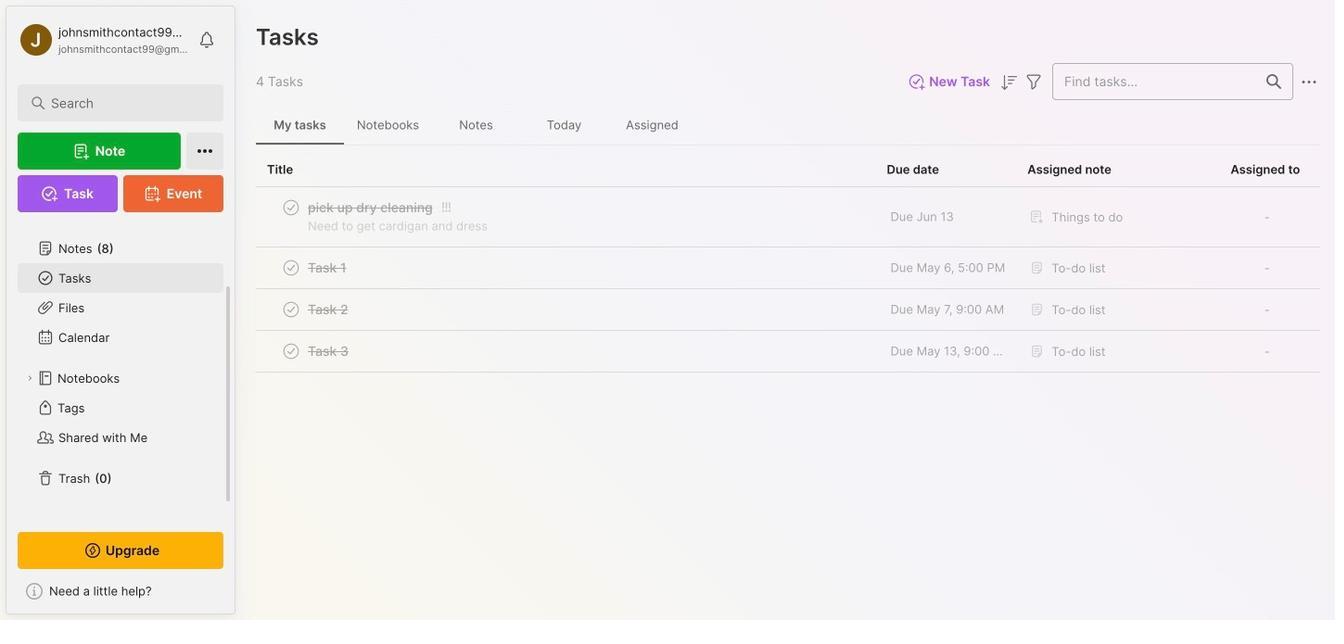 Task type: locate. For each thing, give the bounding box(es) containing it.
more actions and view options image
[[1299, 71, 1321, 93]]

Sort tasks by… field
[[998, 70, 1020, 94]]

NEED A LITTLE HELP? field
[[6, 577, 235, 607]]

row group
[[256, 187, 1321, 373]]

main element
[[0, 0, 241, 621]]

expand notebooks image
[[24, 373, 35, 384]]

filter tasks image
[[1023, 71, 1045, 93]]

Find tasks… text field
[[1054, 66, 1256, 97]]

task 3 3 cell
[[308, 342, 349, 361]]

Filter tasks field
[[1023, 70, 1045, 93]]

None search field
[[51, 92, 199, 114]]

task 2 2 cell
[[308, 301, 348, 319]]

pick up dry cleaning 0 cell
[[308, 199, 433, 217]]

row
[[256, 187, 1321, 248], [267, 195, 865, 239], [256, 248, 1321, 289], [267, 255, 865, 281], [256, 289, 1321, 331], [267, 297, 865, 323], [256, 331, 1321, 373], [267, 339, 865, 365]]

task 1 1 cell
[[308, 259, 347, 277]]

Search text field
[[51, 95, 199, 112]]



Task type: describe. For each thing, give the bounding box(es) containing it.
none search field inside "main" element
[[51, 92, 199, 114]]

More actions and view options field
[[1294, 70, 1321, 93]]

click to collapse image
[[228, 583, 242, 606]]

Account field
[[18, 21, 189, 58]]



Task type: vqa. For each thing, say whether or not it's contained in the screenshot.
search box in the Main 'element'
no



